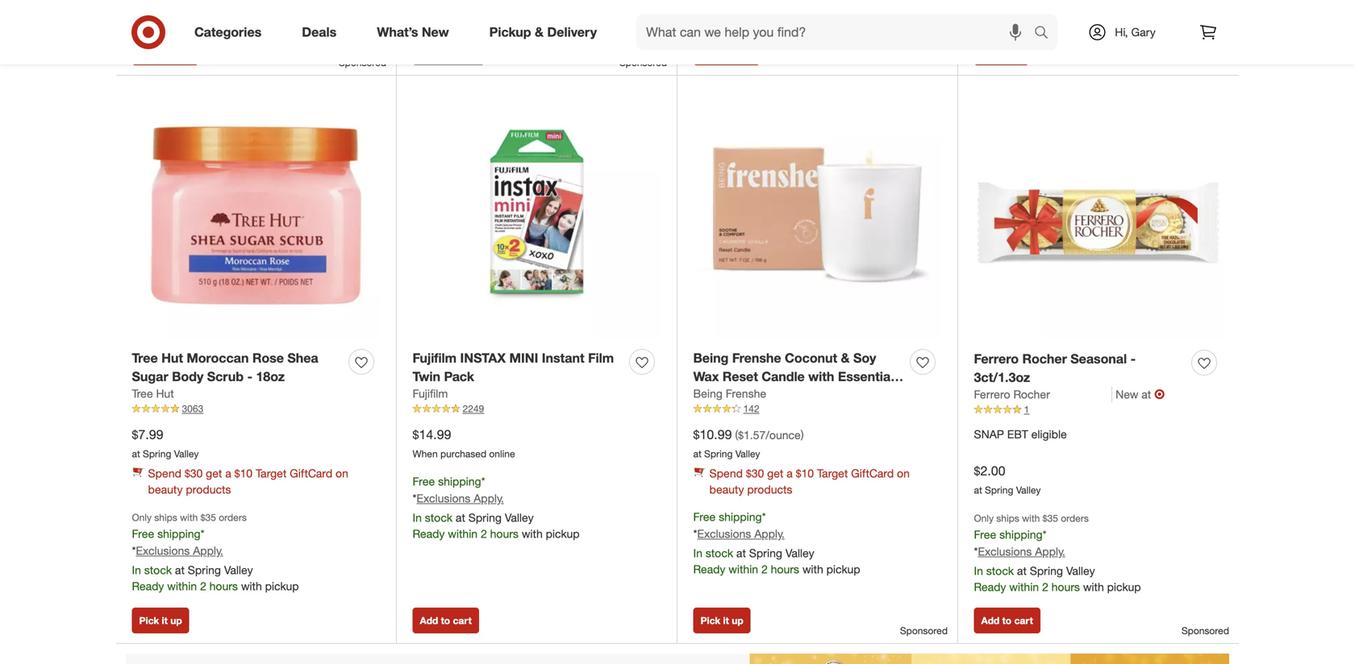 Task type: vqa. For each thing, say whether or not it's contained in the screenshot.
rightmost GIFTCARD
yes



Task type: locate. For each thing, give the bounding box(es) containing it.
0 horizontal spatial new
[[422, 24, 449, 40]]

0 horizontal spatial pick it up
[[139, 615, 182, 627]]

hut up body
[[161, 351, 183, 366]]

spend for $10.99
[[710, 467, 743, 481]]

1 products from the left
[[186, 483, 231, 497]]

what's
[[377, 24, 418, 40]]

0 horizontal spatial products
[[186, 483, 231, 497]]

0 horizontal spatial pick it up button
[[132, 608, 189, 634]]

orders for only ships with $35 orders free shipping * * exclusions apply. in stock at  spring valley ready within 2 hours with pickup
[[219, 512, 247, 524]]

1 vertical spatial hut
[[156, 387, 174, 401]]

ships down $2.00 at spring valley
[[997, 513, 1020, 525]]

ferrero down 3ct/1.3oz
[[974, 388, 1011, 402]]

within inside only ships with $35 orders free shipping * * exclusions apply. in stock at  spring valley ready within 2 hours with pickup
[[167, 580, 197, 594]]

1 pick it up button from the left
[[132, 608, 189, 634]]

0 horizontal spatial spend $30 get a $10 target giftcard on beauty products
[[148, 467, 349, 497]]

1 vertical spatial rocher
[[1014, 388, 1051, 402]]

ferrero rocher seasonal - 3ct/1.3oz image
[[974, 92, 1224, 341], [974, 92, 1224, 341]]

& right pickup on the top
[[535, 24, 544, 40]]

- right oils
[[721, 388, 726, 403]]

hi,
[[1116, 25, 1129, 39]]

- left 18oz
[[247, 369, 253, 385]]

0 vertical spatial frenshe
[[733, 351, 782, 366]]

1 horizontal spatial ships
[[997, 513, 1020, 525]]

fujifilm for fujifilm
[[413, 387, 448, 401]]

beauty for $7.99
[[148, 483, 183, 497]]

1 horizontal spatial new
[[1116, 388, 1139, 402]]

hours inside only ships with $35 orders free shipping * * exclusions apply. in stock at  spring valley ready within 2 hours with pickup
[[210, 580, 238, 594]]

0 horizontal spatial it
[[162, 615, 168, 627]]

spring
[[143, 448, 171, 461], [705, 448, 733, 461], [985, 485, 1014, 497], [469, 511, 502, 525], [749, 547, 783, 561], [188, 564, 221, 578], [1030, 565, 1064, 579]]

get down /ounce
[[768, 467, 784, 481]]

2 a from the left
[[787, 467, 793, 481]]

frenshe up reset
[[733, 351, 782, 366]]

exclusions
[[417, 492, 471, 506], [698, 527, 752, 541], [136, 544, 190, 558], [978, 545, 1032, 559]]

2 pick it up from the left
[[701, 615, 744, 627]]

rocher up 1
[[1014, 388, 1051, 402]]

exclusions apply. link
[[417, 492, 504, 506], [698, 527, 785, 541], [136, 544, 223, 558], [978, 545, 1066, 559]]

2249
[[463, 403, 484, 415]]

being for being frenshe
[[694, 387, 723, 401]]

$30 down $10.99 ( $1.57 /ounce ) at spring valley
[[746, 467, 764, 481]]

frenshe for being frenshe coconut & soy wax reset candle with essential oils - cashmere vanilla - 7oz
[[733, 351, 782, 366]]

$30 for $10.99
[[746, 467, 764, 481]]

a for $10.99
[[787, 467, 793, 481]]

1 $10 from the left
[[235, 467, 253, 481]]

$2.00
[[974, 463, 1006, 479]]

0 horizontal spatial target
[[256, 467, 287, 481]]

1 $30 from the left
[[185, 467, 203, 481]]

deals link
[[288, 15, 357, 50]]

up
[[170, 615, 182, 627], [732, 615, 744, 627]]

snap
[[974, 428, 1005, 442]]

1 vertical spatial new
[[1116, 388, 1139, 402]]

products down $10.99 ( $1.57 /ounce ) at spring valley
[[748, 483, 793, 497]]

free shipping * * exclusions apply. in stock at  spring valley ready within 2 hours with pickup
[[413, 475, 580, 541], [694, 510, 861, 577], [974, 528, 1142, 595]]

fujifilm inside fujifilm instax mini instant film twin pack
[[413, 351, 457, 366]]

exclusions inside only ships with $35 orders free shipping * * exclusions apply. in stock at  spring valley ready within 2 hours with pickup
[[136, 544, 190, 558]]

2 $30 from the left
[[746, 467, 764, 481]]

add to cart
[[139, 46, 191, 59], [701, 46, 753, 59], [420, 615, 472, 627], [982, 615, 1034, 627]]

0 horizontal spatial $30
[[185, 467, 203, 481]]

ferrero
[[974, 351, 1019, 367], [974, 388, 1011, 402]]

1 horizontal spatial pick it up button
[[694, 608, 751, 634]]

valley inside $10.99 ( $1.57 /ounce ) at spring valley
[[736, 448, 761, 461]]

2 $10 from the left
[[796, 467, 814, 481]]

2 horizontal spatial free shipping * * exclusions apply. in stock at  spring valley ready within 2 hours with pickup
[[974, 528, 1142, 595]]

deliver it button
[[974, 40, 1029, 65]]

ships
[[154, 512, 177, 524], [997, 513, 1020, 525]]

1 horizontal spatial up
[[732, 615, 744, 627]]

spend down $10.99 ( $1.57 /ounce ) at spring valley
[[710, 467, 743, 481]]

0 horizontal spatial get
[[206, 467, 222, 481]]

& left the soy on the bottom
[[841, 351, 850, 366]]

1 horizontal spatial free shipping * * exclusions apply. in stock at  spring valley ready within 2 hours with pickup
[[694, 510, 861, 577]]

2 get from the left
[[768, 467, 784, 481]]

being
[[694, 351, 729, 366], [694, 387, 723, 401]]

$35
[[201, 512, 216, 524], [1043, 513, 1059, 525]]

at inside $10.99 ( $1.57 /ounce ) at spring valley
[[694, 448, 702, 461]]

only down $7.99 at spring valley
[[132, 512, 152, 524]]

1 horizontal spatial target
[[817, 467, 848, 481]]

a down 3063 link
[[225, 467, 231, 481]]

2 spend from the left
[[710, 467, 743, 481]]

get for $10.99
[[768, 467, 784, 481]]

)
[[801, 428, 804, 443]]

frenshe up 142
[[726, 387, 767, 401]]

get for $7.99
[[206, 467, 222, 481]]

oils
[[694, 388, 717, 403]]

at
[[1142, 388, 1152, 402], [132, 448, 140, 461], [694, 448, 702, 461], [974, 485, 983, 497], [456, 511, 466, 525], [737, 547, 746, 561], [175, 564, 185, 578], [1018, 565, 1027, 579]]

a down /ounce
[[787, 467, 793, 481]]

wax
[[694, 369, 719, 385]]

1 horizontal spatial pick it up
[[701, 615, 744, 627]]

0 horizontal spatial ships
[[154, 512, 177, 524]]

1 horizontal spatial $30
[[746, 467, 764, 481]]

- inside the tree hut moroccan rose shea sugar body scrub - 18oz
[[247, 369, 253, 385]]

target down 3063 link
[[256, 467, 287, 481]]

at inside $7.99 at spring valley
[[132, 448, 140, 461]]

- right seasonal
[[1131, 351, 1136, 367]]

&
[[535, 24, 544, 40], [841, 351, 850, 366]]

instant
[[542, 351, 585, 366]]

add
[[139, 46, 158, 59], [701, 46, 719, 59], [420, 615, 438, 627], [982, 615, 1000, 627]]

1 horizontal spatial spend $30 get a $10 target giftcard on beauty products
[[710, 467, 910, 497]]

0 vertical spatial rocher
[[1023, 351, 1068, 367]]

0 horizontal spatial beauty
[[148, 483, 183, 497]]

2 beauty from the left
[[710, 483, 744, 497]]

2 ferrero from the top
[[974, 388, 1011, 402]]

1 tree from the top
[[132, 351, 158, 366]]

0 horizontal spatial giftcard
[[290, 467, 333, 481]]

delivery
[[547, 24, 597, 40]]

tree hut link
[[132, 386, 174, 402]]

fujifilm
[[413, 351, 457, 366], [413, 387, 448, 401]]

hut inside the tree hut moroccan rose shea sugar body scrub - 18oz
[[161, 351, 183, 366]]

0 horizontal spatial pick
[[139, 615, 159, 627]]

spend $30 get a $10 target giftcard on beauty products down ')'
[[710, 467, 910, 497]]

being up wax
[[694, 351, 729, 366]]

categories
[[194, 24, 262, 40]]

1 on from the left
[[336, 467, 349, 481]]

$10 down 3063 link
[[235, 467, 253, 481]]

deliver it
[[982, 46, 1022, 59]]

1 horizontal spatial &
[[841, 351, 850, 366]]

1 horizontal spatial spend
[[710, 467, 743, 481]]

beauty down $10.99 ( $1.57 /ounce ) at spring valley
[[710, 483, 744, 497]]

0 vertical spatial new
[[422, 24, 449, 40]]

up for $7.99
[[170, 615, 182, 627]]

$7.99 at spring valley
[[132, 427, 199, 461]]

it inside deliver it button
[[1016, 46, 1022, 59]]

1
[[1024, 404, 1030, 416]]

(
[[735, 428, 738, 443]]

0 vertical spatial ferrero
[[974, 351, 1019, 367]]

body
[[172, 369, 204, 385]]

being frenshe coconut & soy wax reset candle with essential oils - cashmere vanilla - 7oz image
[[694, 92, 942, 340], [694, 92, 942, 340]]

1 vertical spatial &
[[841, 351, 850, 366]]

1 ferrero from the top
[[974, 351, 1019, 367]]

2 tree from the top
[[132, 387, 153, 401]]

hi, gary
[[1116, 25, 1156, 39]]

0 horizontal spatial $10
[[235, 467, 253, 481]]

$1.57
[[738, 428, 766, 443]]

1 horizontal spatial get
[[768, 467, 784, 481]]

fujifilm down twin
[[413, 387, 448, 401]]

tree down sugar
[[132, 387, 153, 401]]

spend $30 get a $10 target giftcard on beauty products
[[148, 467, 349, 497], [710, 467, 910, 497]]

1 horizontal spatial only
[[974, 513, 994, 525]]

2 pick it up button from the left
[[694, 608, 751, 634]]

0 vertical spatial hut
[[161, 351, 183, 366]]

1 giftcard from the left
[[290, 467, 333, 481]]

0 horizontal spatial ready within 2 hours with pickup
[[694, 8, 861, 22]]

up down only ships with $35 orders free shipping * * exclusions apply. in stock at  spring valley ready within 2 hours with pickup
[[170, 615, 182, 627]]

exclusions apply. link for ferrero rocher seasonal - 3ct/1.3oz
[[978, 545, 1066, 559]]

1 pick from the left
[[139, 615, 159, 627]]

valley
[[174, 448, 199, 461], [736, 448, 761, 461], [1017, 485, 1041, 497], [505, 511, 534, 525], [786, 547, 815, 561], [224, 564, 253, 578], [1067, 565, 1096, 579]]

add to cart button
[[132, 40, 198, 65], [694, 40, 760, 65], [413, 608, 479, 634], [974, 608, 1041, 634]]

1 horizontal spatial on
[[897, 467, 910, 481]]

$10
[[235, 467, 253, 481], [796, 467, 814, 481]]

0 horizontal spatial orders
[[219, 512, 247, 524]]

1 horizontal spatial products
[[748, 483, 793, 497]]

target down 142 link
[[817, 467, 848, 481]]

ready
[[694, 8, 726, 22], [974, 12, 1007, 26], [413, 527, 445, 541], [694, 563, 726, 577], [132, 580, 164, 594], [974, 581, 1007, 595]]

0 horizontal spatial spend
[[148, 467, 182, 481]]

0 horizontal spatial free shipping * * exclusions apply. in stock at  spring valley ready within 2 hours with pickup
[[413, 475, 580, 541]]

only ships with $35 orders free shipping * * exclusions apply. in stock at  spring valley ready within 2 hours with pickup
[[132, 512, 299, 594]]

0 horizontal spatial only
[[132, 512, 152, 524]]

orders
[[219, 512, 247, 524], [1061, 513, 1089, 525]]

1 target from the left
[[256, 467, 287, 481]]

$10.99
[[694, 427, 732, 443]]

1 vertical spatial being
[[694, 387, 723, 401]]

1 pick it up from the left
[[139, 615, 182, 627]]

3063 link
[[132, 402, 380, 417]]

1 being from the top
[[694, 351, 729, 366]]

pick it up button for $7.99
[[132, 608, 189, 634]]

valley inside $2.00 at spring valley
[[1017, 485, 1041, 497]]

it for tree hut moroccan rose shea sugar body scrub - 18oz
[[162, 615, 168, 627]]

0 vertical spatial being
[[694, 351, 729, 366]]

products for $7.99
[[186, 483, 231, 497]]

being frenshe coconut & soy wax reset candle with essential oils - cashmere vanilla - 7oz link
[[694, 349, 904, 403]]

fujifilm instax mini instant film twin pack image
[[413, 92, 661, 340], [413, 92, 661, 340]]

1 beauty from the left
[[148, 483, 183, 497]]

pick it up
[[139, 615, 182, 627], [701, 615, 744, 627]]

get down 3063 link
[[206, 467, 222, 481]]

in
[[413, 511, 422, 525], [694, 547, 703, 561], [132, 564, 141, 578], [974, 565, 984, 579]]

orders inside only ships with $35 orders free shipping * * exclusions apply. in stock at  spring valley ready within 2 hours with pickup
[[219, 512, 247, 524]]

2 on from the left
[[897, 467, 910, 481]]

What can we help you find? suggestions appear below search field
[[637, 15, 1039, 50]]

tree
[[132, 351, 158, 366], [132, 387, 153, 401]]

$35 inside only ships with $35 orders free shipping * * exclusions apply. in stock at  spring valley ready within 2 hours with pickup
[[201, 512, 216, 524]]

spend $30 get a $10 target giftcard on beauty products down 3063 link
[[148, 467, 349, 497]]

a
[[225, 467, 231, 481], [787, 467, 793, 481]]

soy
[[854, 351, 877, 366]]

1 get from the left
[[206, 467, 222, 481]]

ships inside only ships with $35 orders free shipping * * exclusions apply. in stock at  spring valley ready within 2 hours with pickup
[[154, 512, 177, 524]]

tree for tree hut
[[132, 387, 153, 401]]

1 vertical spatial tree
[[132, 387, 153, 401]]

being down wax
[[694, 387, 723, 401]]

1 horizontal spatial beauty
[[710, 483, 744, 497]]

get
[[206, 467, 222, 481], [768, 467, 784, 481]]

2 fujifilm from the top
[[413, 387, 448, 401]]

spend
[[148, 467, 182, 481], [710, 467, 743, 481]]

1 horizontal spatial a
[[787, 467, 793, 481]]

giftcard
[[290, 467, 333, 481], [851, 467, 894, 481]]

tree inside the tree hut moroccan rose shea sugar body scrub - 18oz
[[132, 351, 158, 366]]

$30 down $7.99 at spring valley
[[185, 467, 203, 481]]

$30
[[185, 467, 203, 481], [746, 467, 764, 481]]

2 being from the top
[[694, 387, 723, 401]]

0 horizontal spatial a
[[225, 467, 231, 481]]

-
[[1131, 351, 1136, 367], [247, 369, 253, 385], [721, 388, 726, 403], [839, 388, 844, 403]]

on for tree hut moroccan rose shea sugar body scrub - 18oz
[[336, 467, 349, 481]]

tree up sugar
[[132, 351, 158, 366]]

1 a from the left
[[225, 467, 231, 481]]

apply. inside only ships with $35 orders free shipping * * exclusions apply. in stock at  spring valley ready within 2 hours with pickup
[[193, 544, 223, 558]]

only down $2.00 at spring valley
[[974, 513, 994, 525]]

frenshe inside "being frenshe coconut & soy wax reset candle with essential oils - cashmere vanilla - 7oz"
[[733, 351, 782, 366]]

ferrero rocher seasonal - 3ct/1.3oz
[[974, 351, 1136, 386]]

coconut
[[785, 351, 838, 366]]

0 vertical spatial fujifilm
[[413, 351, 457, 366]]

1 spend $30 get a $10 target giftcard on beauty products from the left
[[148, 467, 349, 497]]

being inside "being frenshe coconut & soy wax reset candle with essential oils - cashmere vanilla - 7oz"
[[694, 351, 729, 366]]

free inside only ships with $35 orders free shipping * * exclusions apply. in stock at  spring valley ready within 2 hours with pickup
[[132, 528, 154, 542]]

2 giftcard from the left
[[851, 467, 894, 481]]

up up advertisement region
[[732, 615, 744, 627]]

new up '1' link
[[1116, 388, 1139, 402]]

2 products from the left
[[748, 483, 793, 497]]

/ounce
[[766, 428, 801, 443]]

fujifilm instax mini instant film twin pack
[[413, 351, 614, 385]]

rocher up ferrero rocher link
[[1023, 351, 1068, 367]]

ferrero inside ferrero rocher seasonal - 3ct/1.3oz
[[974, 351, 1019, 367]]

1 horizontal spatial $10
[[796, 467, 814, 481]]

ferrero up 3ct/1.3oz
[[974, 351, 1019, 367]]

1 horizontal spatial $35
[[1043, 513, 1059, 525]]

stock inside only ships with $35 orders free shipping * * exclusions apply. in stock at  spring valley ready within 2 hours with pickup
[[144, 564, 172, 578]]

on
[[336, 467, 349, 481], [897, 467, 910, 481]]

up for $10.99
[[732, 615, 744, 627]]

ships down $7.99 at spring valley
[[154, 512, 177, 524]]

$10 down ')'
[[796, 467, 814, 481]]

2 horizontal spatial it
[[1016, 46, 1022, 59]]

1 vertical spatial fujifilm
[[413, 387, 448, 401]]

only for only ships with $35 orders
[[974, 513, 994, 525]]

2 target from the left
[[817, 467, 848, 481]]

1 vertical spatial frenshe
[[726, 387, 767, 401]]

1 horizontal spatial orders
[[1061, 513, 1089, 525]]

pick for $10.99
[[701, 615, 721, 627]]

target
[[256, 467, 287, 481], [817, 467, 848, 481]]

spend down $7.99 at spring valley
[[148, 467, 182, 481]]

ebt
[[1008, 428, 1029, 442]]

0 horizontal spatial up
[[170, 615, 182, 627]]

new
[[422, 24, 449, 40], [1116, 388, 1139, 402]]

hut for tree hut
[[156, 387, 174, 401]]

2 spend $30 get a $10 target giftcard on beauty products from the left
[[710, 467, 910, 497]]

beauty
[[148, 483, 183, 497], [710, 483, 744, 497]]

products down $7.99 at spring valley
[[186, 483, 231, 497]]

pick for $7.99
[[139, 615, 159, 627]]

1 horizontal spatial ready within 2 hours with pickup
[[974, 12, 1142, 26]]

1 fujifilm from the top
[[413, 351, 457, 366]]

beauty down $7.99 at spring valley
[[148, 483, 183, 497]]

2 pick from the left
[[701, 615, 721, 627]]

with inside "being frenshe coconut & soy wax reset candle with essential oils - cashmere vanilla - 7oz"
[[809, 369, 835, 385]]

hut down sugar
[[156, 387, 174, 401]]

0 horizontal spatial $35
[[201, 512, 216, 524]]

new right what's
[[422, 24, 449, 40]]

being frenshe link
[[694, 386, 767, 402]]

shipping
[[438, 475, 481, 489], [719, 510, 762, 525], [157, 528, 201, 542], [1000, 528, 1043, 542]]

only ships with $35 orders
[[974, 513, 1089, 525]]

orders for only ships with $35 orders
[[1061, 513, 1089, 525]]

it for being frenshe coconut & soy wax reset candle with essential oils - cashmere vanilla - 7oz
[[724, 615, 729, 627]]

fujifilm for fujifilm instax mini instant film twin pack
[[413, 351, 457, 366]]

2 up from the left
[[732, 615, 744, 627]]

only
[[132, 512, 152, 524], [974, 513, 994, 525]]

1 horizontal spatial it
[[724, 615, 729, 627]]

pickup
[[490, 24, 531, 40]]

0 horizontal spatial on
[[336, 467, 349, 481]]

1 horizontal spatial pick
[[701, 615, 721, 627]]

products for $10.99
[[748, 483, 793, 497]]

$10 for $10.99
[[796, 467, 814, 481]]

ready within 2 hours with pickup
[[694, 8, 861, 22], [974, 12, 1142, 26]]

1 spend from the left
[[148, 467, 182, 481]]

tree hut moroccan rose shea sugar body scrub - 18oz image
[[132, 92, 380, 340], [132, 92, 380, 340]]

0 horizontal spatial &
[[535, 24, 544, 40]]

only inside only ships with $35 orders free shipping * * exclusions apply. in stock at  spring valley ready within 2 hours with pickup
[[132, 512, 152, 524]]

being inside being frenshe link
[[694, 387, 723, 401]]

fujifilm up twin
[[413, 351, 457, 366]]

0 vertical spatial tree
[[132, 351, 158, 366]]

1 up from the left
[[170, 615, 182, 627]]

1 horizontal spatial giftcard
[[851, 467, 894, 481]]

$35 for only ships with $35 orders
[[1043, 513, 1059, 525]]

essential
[[838, 369, 894, 385]]

ready inside only ships with $35 orders free shipping * * exclusions apply. in stock at  spring valley ready within 2 hours with pickup
[[132, 580, 164, 594]]

pick it up button
[[132, 608, 189, 634], [694, 608, 751, 634]]

rocher
[[1023, 351, 1068, 367], [1014, 388, 1051, 402]]

$35 for only ships with $35 orders free shipping * * exclusions apply. in stock at  spring valley ready within 2 hours with pickup
[[201, 512, 216, 524]]

1 vertical spatial ferrero
[[974, 388, 1011, 402]]

2 inside only ships with $35 orders free shipping * * exclusions apply. in stock at  spring valley ready within 2 hours with pickup
[[200, 580, 206, 594]]

rocher inside ferrero rocher seasonal - 3ct/1.3oz
[[1023, 351, 1068, 367]]

apply.
[[474, 492, 504, 506], [755, 527, 785, 541], [193, 544, 223, 558], [1036, 545, 1066, 559]]

$10.99 ( $1.57 /ounce ) at spring valley
[[694, 427, 804, 461]]



Task type: describe. For each thing, give the bounding box(es) containing it.
film
[[588, 351, 614, 366]]

3ct/1.3oz
[[974, 370, 1031, 386]]

3063
[[182, 403, 204, 415]]

moroccan
[[187, 351, 249, 366]]

exclusions apply. link for being frenshe coconut & soy wax reset candle with essential oils - cashmere vanilla - 7oz
[[698, 527, 785, 541]]

snap ebt eligible
[[974, 428, 1067, 442]]

frenshe for being frenshe
[[726, 387, 767, 401]]

deliver
[[982, 46, 1014, 59]]

tree hut moroccan rose shea sugar body scrub - 18oz link
[[132, 349, 343, 386]]

shipping inside only ships with $35 orders free shipping * * exclusions apply. in stock at  spring valley ready within 2 hours with pickup
[[157, 528, 201, 542]]

a for $7.99
[[225, 467, 231, 481]]

beauty for $10.99
[[710, 483, 744, 497]]

in inside only ships with $35 orders free shipping * * exclusions apply. in stock at  spring valley ready within 2 hours with pickup
[[132, 564, 141, 578]]

categories link
[[181, 15, 282, 50]]

reset
[[723, 369, 758, 385]]

ready within 2 hours with pickup for deliver it
[[974, 12, 1142, 26]]

spend $30 get a $10 target giftcard on beauty products for $10.99
[[710, 467, 910, 497]]

2249 link
[[413, 402, 661, 417]]

valley inside only ships with $35 orders free shipping * * exclusions apply. in stock at  spring valley ready within 2 hours with pickup
[[224, 564, 253, 578]]

shea
[[288, 351, 318, 366]]

hut for tree hut moroccan rose shea sugar body scrub - 18oz
[[161, 351, 183, 366]]

pickup & delivery
[[490, 24, 597, 40]]

seasonal
[[1071, 351, 1127, 367]]

- left 7oz on the bottom right of page
[[839, 388, 844, 403]]

being frenshe coconut & soy wax reset candle with essential oils - cashmere vanilla - 7oz
[[694, 351, 894, 403]]

new inside new at ¬
[[1116, 388, 1139, 402]]

$2.00 at spring valley
[[974, 463, 1041, 497]]

$30 for $7.99
[[185, 467, 203, 481]]

instax
[[460, 351, 506, 366]]

search button
[[1027, 15, 1066, 53]]

rocher for ferrero rocher
[[1014, 388, 1051, 402]]

142 link
[[694, 402, 942, 417]]

spring inside $10.99 ( $1.57 /ounce ) at spring valley
[[705, 448, 733, 461]]

giftcard for tree hut moroccan rose shea sugar body scrub - 18oz
[[290, 467, 333, 481]]

142
[[744, 403, 760, 415]]

0 vertical spatial &
[[535, 24, 544, 40]]

- inside ferrero rocher seasonal - 3ct/1.3oz
[[1131, 351, 1136, 367]]

gary
[[1132, 25, 1156, 39]]

free shipping * * exclusions apply. in stock at  spring valley ready within 2 hours with pickup for being frenshe coconut & soy wax reset candle with essential oils - cashmere vanilla - 7oz
[[694, 510, 861, 577]]

what's new
[[377, 24, 449, 40]]

spend for $7.99
[[148, 467, 182, 481]]

tree hut moroccan rose shea sugar body scrub - 18oz
[[132, 351, 318, 385]]

fujifilm link
[[413, 386, 448, 402]]

ready within 2 hours with pickup for add to cart
[[694, 8, 861, 22]]

advertisement region
[[116, 654, 1240, 665]]

being frenshe
[[694, 387, 767, 401]]

mini
[[510, 351, 539, 366]]

what's new link
[[363, 15, 469, 50]]

pickup inside only ships with $35 orders free shipping * * exclusions apply. in stock at  spring valley ready within 2 hours with pickup
[[265, 580, 299, 594]]

pick it up for $10.99
[[701, 615, 744, 627]]

spring inside only ships with $35 orders free shipping * * exclusions apply. in stock at  spring valley ready within 2 hours with pickup
[[188, 564, 221, 578]]

spring inside $2.00 at spring valley
[[985, 485, 1014, 497]]

eligible
[[1032, 428, 1067, 442]]

pick it up for $7.99
[[139, 615, 182, 627]]

ships for only ships with $35 orders
[[997, 513, 1020, 525]]

& inside "being frenshe coconut & soy wax reset candle with essential oils - cashmere vanilla - 7oz"
[[841, 351, 850, 366]]

tree for tree hut moroccan rose shea sugar body scrub - 18oz
[[132, 351, 158, 366]]

tree hut
[[132, 387, 174, 401]]

valley inside $7.99 at spring valley
[[174, 448, 199, 461]]

$7.99
[[132, 427, 163, 443]]

$10 for $7.99
[[235, 467, 253, 481]]

$14.99 when purchased online
[[413, 427, 515, 461]]

target for essential
[[817, 467, 848, 481]]

ferrero for ferrero rocher seasonal - 3ct/1.3oz
[[974, 351, 1019, 367]]

ferrero rocher
[[974, 388, 1051, 402]]

new inside what's new link
[[422, 24, 449, 40]]

at inside only ships with $35 orders free shipping * * exclusions apply. in stock at  spring valley ready within 2 hours with pickup
[[175, 564, 185, 578]]

fujifilm instax mini instant film twin pack link
[[413, 349, 623, 386]]

new at ¬
[[1116, 387, 1165, 403]]

when
[[413, 448, 438, 461]]

rose
[[252, 351, 284, 366]]

$14.99
[[413, 427, 451, 443]]

ships for only ships with $35 orders free shipping * * exclusions apply. in stock at  spring valley ready within 2 hours with pickup
[[154, 512, 177, 524]]

free shipping * * exclusions apply. in stock at  spring valley ready within 2 hours with pickup for ferrero rocher seasonal - 3ct/1.3oz
[[974, 528, 1142, 595]]

1 link
[[974, 403, 1224, 417]]

deals
[[302, 24, 337, 40]]

purchased
[[441, 448, 487, 461]]

pickup & delivery link
[[476, 15, 617, 50]]

scrub
[[207, 369, 244, 385]]

exclusions apply. link for tree hut moroccan rose shea sugar body scrub - 18oz
[[136, 544, 223, 558]]

search
[[1027, 26, 1066, 42]]

cashmere
[[730, 388, 792, 403]]

on for being frenshe coconut & soy wax reset candle with essential oils - cashmere vanilla - 7oz
[[897, 467, 910, 481]]

pack
[[444, 369, 474, 385]]

at inside $2.00 at spring valley
[[974, 485, 983, 497]]

being for being frenshe coconut & soy wax reset candle with essential oils - cashmere vanilla - 7oz
[[694, 351, 729, 366]]

ferrero rocher link
[[974, 387, 1113, 403]]

¬
[[1155, 387, 1165, 403]]

giftcard for being frenshe coconut & soy wax reset candle with essential oils - cashmere vanilla - 7oz
[[851, 467, 894, 481]]

candle
[[762, 369, 805, 385]]

vanilla
[[796, 388, 836, 403]]

7oz
[[848, 388, 870, 403]]

rocher for ferrero rocher seasonal - 3ct/1.3oz
[[1023, 351, 1068, 367]]

sugar
[[132, 369, 168, 385]]

spring inside $7.99 at spring valley
[[143, 448, 171, 461]]

spend $30 get a $10 target giftcard on beauty products for $7.99
[[148, 467, 349, 497]]

18oz
[[256, 369, 285, 385]]

target for 18oz
[[256, 467, 287, 481]]

online
[[489, 448, 515, 461]]

twin
[[413, 369, 441, 385]]

only for only ships with $35 orders free shipping * * exclusions apply. in stock at  spring valley ready within 2 hours with pickup
[[132, 512, 152, 524]]

at inside new at ¬
[[1142, 388, 1152, 402]]

ferrero rocher seasonal - 3ct/1.3oz link
[[974, 350, 1186, 387]]

ferrero for ferrero rocher
[[974, 388, 1011, 402]]

pick it up button for $10.99
[[694, 608, 751, 634]]



